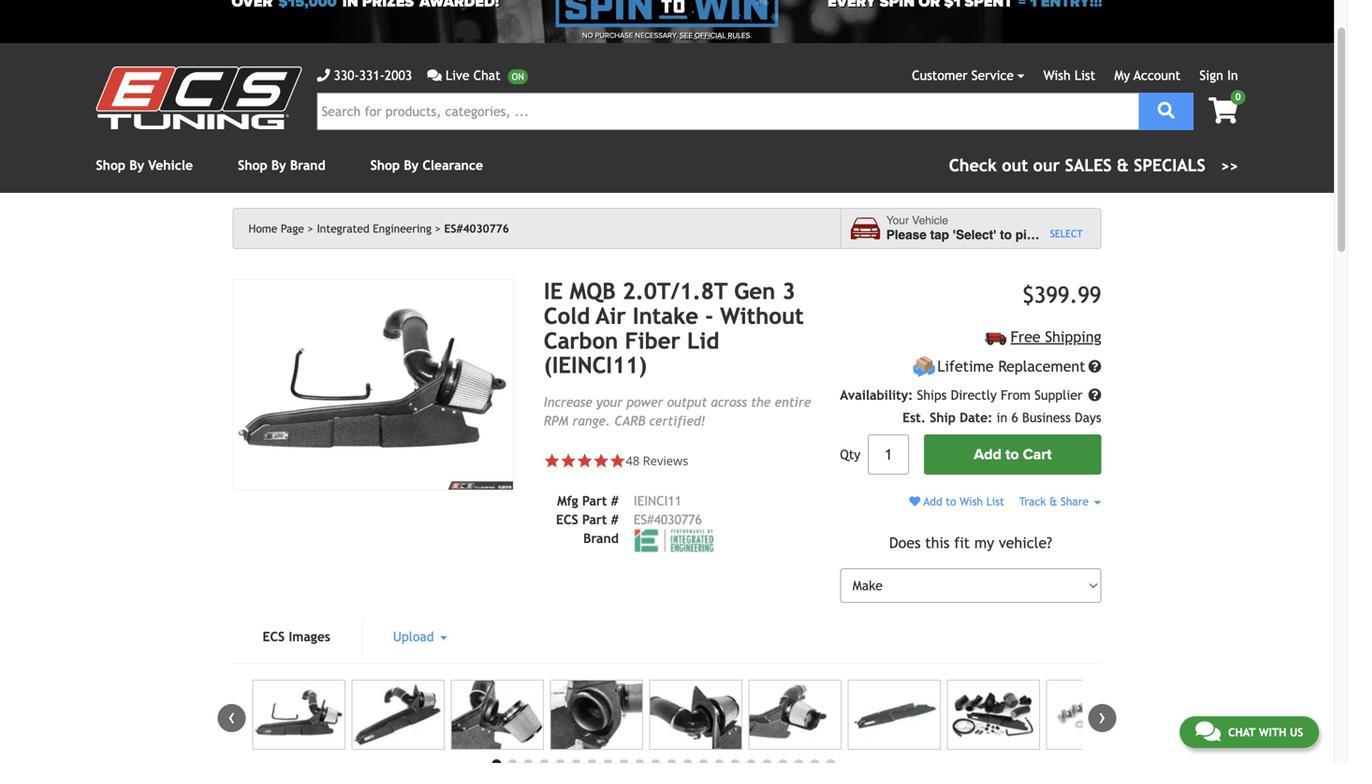 Task type: vqa. For each thing, say whether or not it's contained in the screenshot.
HARROP
no



Task type: describe. For each thing, give the bounding box(es) containing it.
free shipping
[[1011, 328, 1102, 345]]

by for clearance
[[404, 158, 419, 173]]

add to cart button
[[925, 435, 1102, 475]]

sales & specials link
[[950, 153, 1239, 178]]

live chat link
[[427, 66, 528, 85]]

in
[[1228, 68, 1239, 83]]

availability: ships directly from supplier
[[841, 388, 1087, 403]]

3
[[783, 278, 796, 304]]

add to cart
[[974, 446, 1053, 464]]

with
[[1260, 726, 1287, 739]]

by for brand
[[272, 158, 286, 173]]

brand for es# 4030776 brand
[[584, 531, 619, 546]]

(ieinci11)
[[544, 352, 647, 379]]

es# 4030776 brand
[[584, 513, 702, 546]]

wish list
[[1044, 68, 1096, 83]]

track & share button
[[1020, 495, 1102, 508]]

please
[[887, 228, 927, 242]]

air
[[596, 303, 626, 329]]

integrated engineering image
[[634, 529, 718, 553]]

carb
[[615, 414, 646, 429]]

3 star image from the left
[[593, 453, 610, 469]]

rules
[[728, 31, 751, 40]]

comments image
[[427, 69, 442, 82]]

your
[[887, 214, 910, 227]]

wish list link
[[1044, 68, 1096, 83]]

across
[[711, 395, 747, 410]]

add to wish list link
[[910, 495, 1005, 508]]

399.99
[[1035, 282, 1102, 308]]

reviews
[[643, 453, 689, 469]]

intake
[[633, 303, 699, 329]]

engineering
[[373, 222, 432, 235]]

1 horizontal spatial chat
[[1229, 726, 1256, 739]]

my account
[[1115, 68, 1181, 83]]

ship
[[930, 410, 956, 425]]

0 link
[[1194, 90, 1246, 126]]

my
[[975, 534, 995, 552]]

ships
[[918, 388, 947, 403]]

replacement
[[999, 358, 1086, 375]]

official
[[695, 31, 726, 40]]

pick
[[1016, 228, 1042, 242]]

sales
[[1066, 156, 1113, 175]]

sign in
[[1200, 68, 1239, 83]]

question circle image for ships directly from supplier
[[1089, 389, 1102, 402]]

lifetime
[[938, 358, 994, 375]]

account
[[1134, 68, 1181, 83]]

1 vertical spatial list
[[987, 495, 1005, 508]]

Search text field
[[317, 93, 1140, 130]]

free shipping image
[[986, 332, 1007, 345]]

by for vehicle
[[130, 158, 144, 173]]

shop for shop by vehicle
[[96, 158, 126, 173]]

est. ship date: in 6 business days
[[903, 410, 1102, 425]]

power
[[627, 395, 664, 410]]

necessary.
[[636, 31, 678, 40]]

add for add to wish list
[[924, 495, 943, 508]]

ecs tuning 'spin to win' contest logo image
[[556, 0, 779, 27]]

‹
[[228, 705, 236, 729]]

2.0t/1.8t
[[623, 278, 728, 304]]

select link
[[1051, 227, 1084, 242]]

us
[[1291, 726, 1304, 739]]

sign
[[1200, 68, 1224, 83]]

comments image
[[1196, 720, 1221, 743]]

4030776
[[654, 513, 702, 528]]

supplier
[[1035, 388, 1083, 403]]

‹ link
[[218, 705, 246, 733]]

no purchase necessary. see official rules .
[[583, 31, 752, 40]]

est.
[[903, 410, 926, 425]]

2 star image from the left
[[561, 453, 577, 469]]

specials
[[1135, 156, 1206, 175]]

gen
[[735, 278, 776, 304]]

vehicle?
[[999, 534, 1053, 552]]

output
[[668, 395, 707, 410]]

& for sales
[[1118, 156, 1130, 175]]

upload
[[393, 630, 438, 645]]

1 part from the top
[[583, 494, 607, 509]]

vehicle
[[1056, 228, 1099, 242]]

integrated engineering
[[317, 222, 432, 235]]

qty
[[841, 447, 861, 462]]

ie
[[544, 278, 563, 304]]

home page
[[249, 222, 304, 235]]

carbon
[[544, 328, 619, 354]]

shopping cart image
[[1209, 97, 1239, 124]]

es#4030776
[[445, 222, 509, 235]]

phone image
[[317, 69, 330, 82]]

cart
[[1024, 446, 1053, 464]]

heart image
[[910, 496, 921, 507]]

select
[[1051, 228, 1084, 240]]

your
[[597, 395, 623, 410]]

lifetime replacement
[[938, 358, 1086, 375]]

a
[[1045, 228, 1052, 242]]

clearance
[[423, 158, 483, 173]]

no
[[583, 31, 594, 40]]

shop by vehicle
[[96, 158, 193, 173]]

0
[[1236, 91, 1242, 102]]

330-331-2003 link
[[317, 66, 412, 85]]

shop by clearance
[[371, 158, 483, 173]]



Task type: locate. For each thing, give the bounding box(es) containing it.
cold
[[544, 303, 590, 329]]

3 shop from the left
[[371, 158, 400, 173]]

-
[[706, 303, 714, 329]]

star image up mfg
[[561, 453, 577, 469]]

business
[[1023, 410, 1071, 425]]

ecs images
[[263, 630, 331, 645]]

from
[[1001, 388, 1031, 403]]

ieinci11
[[634, 494, 682, 509]]

ecs inside ieinci11 ecs part #
[[556, 513, 579, 528]]

# inside ieinci11 ecs part #
[[611, 513, 619, 528]]

service
[[972, 68, 1015, 83]]

1 vertical spatial question circle image
[[1089, 389, 1102, 402]]

0 horizontal spatial by
[[130, 158, 144, 173]]

to for add to wish list
[[946, 495, 957, 508]]

1 vertical spatial to
[[1006, 446, 1020, 464]]

0 vertical spatial list
[[1075, 68, 1096, 83]]

48
[[626, 453, 640, 469]]

1 vertical spatial wish
[[960, 495, 984, 508]]

2 shop from the left
[[238, 158, 268, 173]]

this
[[926, 534, 950, 552]]

wish right service
[[1044, 68, 1071, 83]]

›
[[1099, 705, 1107, 729]]

330-331-2003
[[334, 68, 412, 83]]

ieinci11 ecs part #
[[556, 494, 682, 528]]

add inside button
[[974, 446, 1002, 464]]

ecs images link
[[233, 618, 361, 656]]

add
[[974, 446, 1002, 464], [924, 495, 943, 508]]

48 reviews link
[[626, 453, 689, 469]]

shop for shop by brand
[[238, 158, 268, 173]]

directly
[[951, 388, 997, 403]]

part inside ieinci11 ecs part #
[[583, 513, 607, 528]]

2 # from the top
[[611, 513, 619, 528]]

ie mqb 2.0t/1.8t gen 3 cold air intake - without carbon fiber lid (ieinci11)
[[544, 278, 804, 379]]

entire
[[775, 395, 811, 410]]

0 vertical spatial to
[[1001, 228, 1013, 242]]

home
[[249, 222, 278, 235]]

0 vertical spatial #
[[611, 494, 619, 509]]

star image
[[577, 453, 593, 469]]

1 horizontal spatial shop
[[238, 158, 268, 173]]

1 vertical spatial &
[[1050, 495, 1058, 508]]

upload button
[[363, 618, 478, 656]]

add down date:
[[974, 446, 1002, 464]]

& right track
[[1050, 495, 1058, 508]]

to inside your vehicle please tap 'select' to pick a vehicle
[[1001, 228, 1013, 242]]

see
[[680, 31, 693, 40]]

star image
[[544, 453, 561, 469], [561, 453, 577, 469], [593, 453, 610, 469], [610, 453, 626, 469]]

1 horizontal spatial &
[[1118, 156, 1130, 175]]

shop
[[96, 158, 126, 173], [238, 158, 268, 173], [371, 158, 400, 173]]

purchase
[[596, 31, 634, 40]]

shop by brand link
[[238, 158, 326, 173]]

ecs left 'images'
[[263, 630, 285, 645]]

to right heart icon
[[946, 495, 957, 508]]

0 horizontal spatial wish
[[960, 495, 984, 508]]

0 horizontal spatial add
[[924, 495, 943, 508]]

by down ecs tuning image
[[130, 158, 144, 173]]

without
[[721, 303, 804, 329]]

part
[[583, 494, 607, 509], [583, 513, 607, 528]]

1 by from the left
[[130, 158, 144, 173]]

0 horizontal spatial shop
[[96, 158, 126, 173]]

3 by from the left
[[404, 158, 419, 173]]

brand inside the es# 4030776 brand
[[584, 531, 619, 546]]

1 vertical spatial #
[[611, 513, 619, 528]]

1 vertical spatial vehicle
[[913, 214, 949, 227]]

1 horizontal spatial vehicle
[[913, 214, 949, 227]]

1 vertical spatial ecs
[[263, 630, 285, 645]]

4 star image from the left
[[610, 453, 626, 469]]

0 vertical spatial vehicle
[[148, 158, 193, 173]]

0 vertical spatial chat
[[474, 68, 501, 83]]

0 horizontal spatial &
[[1050, 495, 1058, 508]]

vehicle
[[148, 158, 193, 173], [913, 214, 949, 227]]

to for add to cart
[[1006, 446, 1020, 464]]

to left 'cart'
[[1006, 446, 1020, 464]]

page
[[281, 222, 304, 235]]

ecs
[[556, 513, 579, 528], [263, 630, 285, 645]]

ecs down mfg
[[556, 513, 579, 528]]

range.
[[573, 414, 611, 429]]

vehicle inside your vehicle please tap 'select' to pick a vehicle
[[913, 214, 949, 227]]

star image left star icon
[[544, 453, 561, 469]]

shop by clearance link
[[371, 158, 483, 173]]

add right heart icon
[[924, 495, 943, 508]]

0 horizontal spatial ecs
[[263, 630, 285, 645]]

increase your power output across the entire rpm range. carb certified!
[[544, 395, 811, 429]]

1 vertical spatial add
[[924, 495, 943, 508]]

0 vertical spatial &
[[1118, 156, 1130, 175]]

0 horizontal spatial chat
[[474, 68, 501, 83]]

› link
[[1089, 705, 1117, 733]]

question circle image
[[1089, 360, 1102, 373], [1089, 389, 1102, 402]]

search image
[[1159, 102, 1176, 119]]

star image left 48
[[593, 453, 610, 469]]

date:
[[960, 410, 993, 425]]

customer service button
[[913, 66, 1025, 85]]

my
[[1115, 68, 1131, 83]]

free
[[1011, 328, 1041, 345]]

live
[[446, 68, 470, 83]]

1 vertical spatial brand
[[584, 531, 619, 546]]

star image right star icon
[[610, 453, 626, 469]]

1 shop from the left
[[96, 158, 126, 173]]

in
[[997, 410, 1008, 425]]

0 vertical spatial add
[[974, 446, 1002, 464]]

& right 'sales' on the right of the page
[[1118, 156, 1130, 175]]

0 vertical spatial brand
[[290, 158, 326, 173]]

by left clearance at the left top of the page
[[404, 158, 419, 173]]

by
[[130, 158, 144, 173], [272, 158, 286, 173], [404, 158, 419, 173]]

chat left with
[[1229, 726, 1256, 739]]

availability:
[[841, 388, 914, 403]]

1 horizontal spatial add
[[974, 446, 1002, 464]]

mfg
[[557, 494, 579, 509]]

2003
[[385, 68, 412, 83]]

0 vertical spatial wish
[[1044, 68, 1071, 83]]

brand down ieinci11 ecs part # on the bottom of the page
[[584, 531, 619, 546]]

& inside sales & specials link
[[1118, 156, 1130, 175]]

1 horizontal spatial wish
[[1044, 68, 1071, 83]]

0 horizontal spatial vehicle
[[148, 158, 193, 173]]

es#4030776 - ieinci11 - ie mqb 2.0t/1.8t gen 3 cold air intake - without carbon fiber lid (ieinci11) - increase your power output across the entire rpm range. carb certified! - integrated engineering - audi volkswagen image
[[233, 279, 514, 491], [252, 680, 346, 751], [352, 680, 445, 751], [451, 680, 544, 751], [550, 680, 643, 751], [650, 680, 743, 751], [749, 680, 842, 751], [848, 680, 941, 751], [948, 680, 1041, 751], [1047, 680, 1140, 751]]

& for track
[[1050, 495, 1058, 508]]

1 horizontal spatial list
[[1075, 68, 1096, 83]]

shop by brand
[[238, 158, 326, 173]]

wish up does this fit my vehicle?
[[960, 495, 984, 508]]

days
[[1075, 410, 1102, 425]]

shop by vehicle link
[[96, 158, 193, 173]]

chat right the live
[[474, 68, 501, 83]]

track & share
[[1020, 495, 1093, 508]]

part down mfg part #
[[583, 513, 607, 528]]

2 horizontal spatial shop
[[371, 158, 400, 173]]

# up the es# 4030776 brand
[[611, 494, 619, 509]]

fiber
[[625, 328, 681, 354]]

1 # from the top
[[611, 494, 619, 509]]

your vehicle please tap 'select' to pick a vehicle
[[887, 214, 1099, 242]]

#
[[611, 494, 619, 509], [611, 513, 619, 528]]

2 question circle image from the top
[[1089, 389, 1102, 402]]

vehicle up tap
[[913, 214, 949, 227]]

chat with us link
[[1180, 717, 1320, 749]]

share
[[1061, 495, 1089, 508]]

# left es# on the bottom left of page
[[611, 513, 619, 528]]

330-
[[334, 68, 359, 83]]

add to wish list
[[921, 495, 1005, 508]]

brand up page
[[290, 158, 326, 173]]

tap
[[931, 228, 950, 242]]

home page link
[[249, 222, 314, 235]]

question circle image up days
[[1089, 389, 1102, 402]]

integrated
[[317, 222, 370, 235]]

1 horizontal spatial by
[[272, 158, 286, 173]]

1 question circle image from the top
[[1089, 360, 1102, 373]]

my account link
[[1115, 68, 1181, 83]]

0 vertical spatial part
[[583, 494, 607, 509]]

0 horizontal spatial brand
[[290, 158, 326, 173]]

integrated engineering link
[[317, 222, 441, 235]]

1 horizontal spatial brand
[[584, 531, 619, 546]]

1 star image from the left
[[544, 453, 561, 469]]

2 vertical spatial to
[[946, 495, 957, 508]]

by up home page link
[[272, 158, 286, 173]]

does
[[890, 534, 921, 552]]

shop for shop by clearance
[[371, 158, 400, 173]]

chat with us
[[1229, 726, 1304, 739]]

2 horizontal spatial by
[[404, 158, 419, 173]]

question circle image for lifetime replacement
[[1089, 360, 1102, 373]]

lid
[[688, 328, 720, 354]]

does this fit my vehicle?
[[890, 534, 1053, 552]]

None text field
[[869, 435, 910, 475]]

1 horizontal spatial ecs
[[556, 513, 579, 528]]

es#
[[634, 513, 654, 528]]

list left my
[[1075, 68, 1096, 83]]

2 part from the top
[[583, 513, 607, 528]]

to
[[1001, 228, 1013, 242], [1006, 446, 1020, 464], [946, 495, 957, 508]]

brand for shop by brand
[[290, 158, 326, 173]]

the
[[751, 395, 771, 410]]

48 reviews
[[626, 453, 689, 469]]

to inside button
[[1006, 446, 1020, 464]]

add for add to cart
[[974, 446, 1002, 464]]

this product is lifetime replacement eligible image
[[913, 355, 937, 379]]

0 vertical spatial ecs
[[556, 513, 579, 528]]

2 by from the left
[[272, 158, 286, 173]]

part right mfg
[[583, 494, 607, 509]]

to left "pick"
[[1001, 228, 1013, 242]]

live chat
[[446, 68, 501, 83]]

0 vertical spatial question circle image
[[1089, 360, 1102, 373]]

question circle image down shipping
[[1089, 360, 1102, 373]]

1 vertical spatial part
[[583, 513, 607, 528]]

ecs tuning image
[[96, 67, 302, 129]]

0 horizontal spatial list
[[987, 495, 1005, 508]]

vehicle down ecs tuning image
[[148, 158, 193, 173]]

list left track
[[987, 495, 1005, 508]]

1 vertical spatial chat
[[1229, 726, 1256, 739]]

mqb
[[570, 278, 616, 304]]

chat
[[474, 68, 501, 83], [1229, 726, 1256, 739]]

mfg part #
[[557, 494, 619, 509]]



